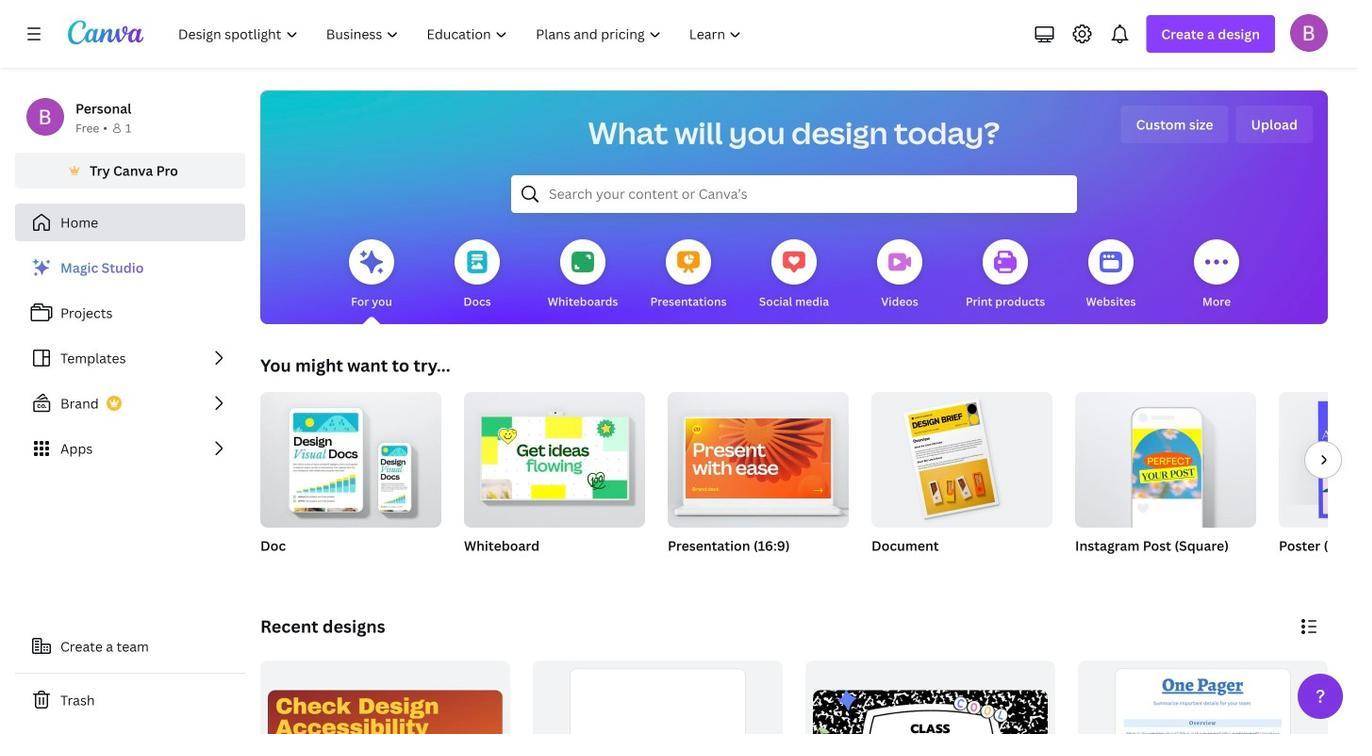 Task type: vqa. For each thing, say whether or not it's contained in the screenshot.
ANYONE
no



Task type: locate. For each thing, give the bounding box(es) containing it.
top level navigation element
[[166, 15, 758, 53]]

None search field
[[511, 175, 1077, 213]]

bob builder image
[[1291, 14, 1328, 52]]

group
[[260, 385, 442, 579], [260, 385, 442, 528], [464, 385, 645, 579], [464, 385, 645, 528], [668, 385, 849, 579], [668, 385, 849, 528], [872, 392, 1053, 579], [872, 392, 1053, 528], [1075, 392, 1257, 579], [1279, 392, 1359, 579], [260, 661, 510, 735], [533, 661, 783, 735]]

list
[[15, 249, 245, 468]]

Search search field
[[549, 176, 1040, 212]]



